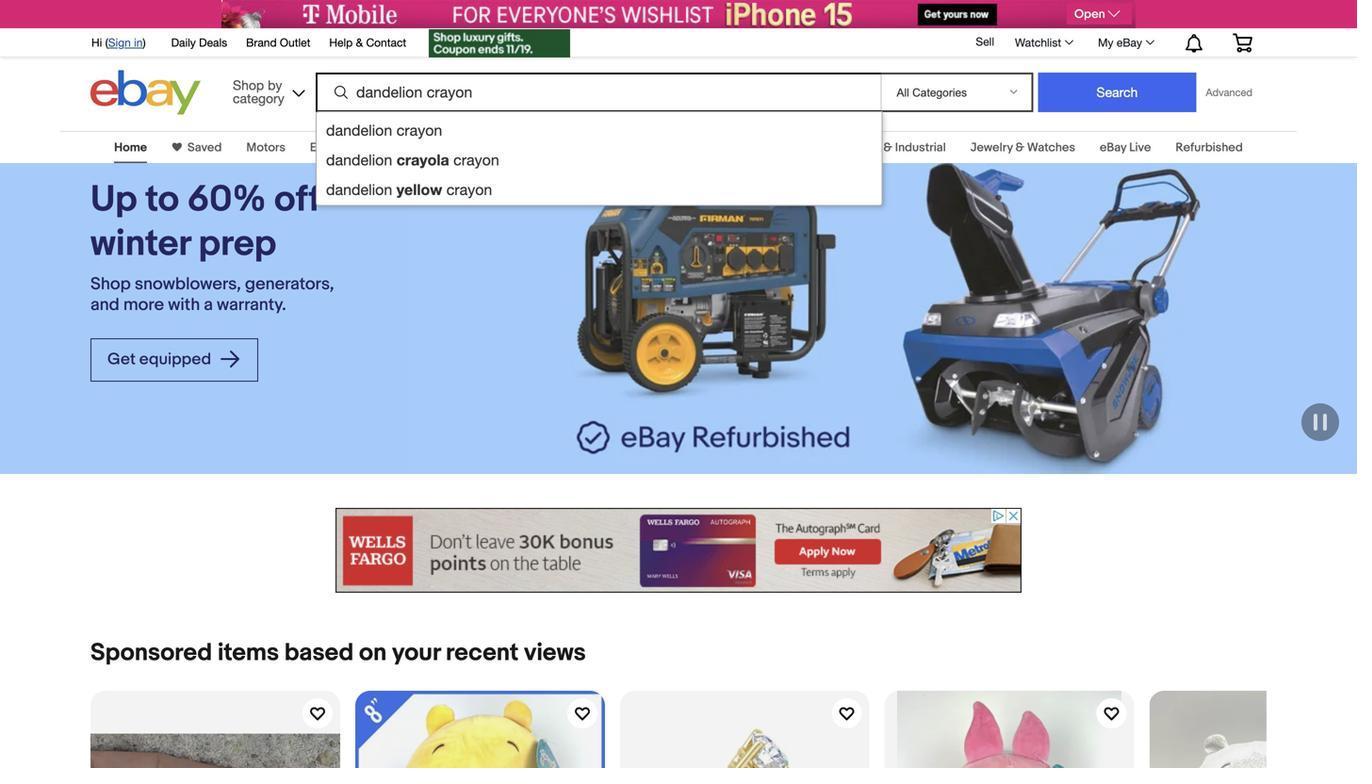 Task type: locate. For each thing, give the bounding box(es) containing it.
dandelion inside dandelion crayola crayon
[[326, 151, 392, 169]]

list box inside "banner"
[[316, 111, 883, 206]]

your
[[392, 639, 441, 668]]

shop by category button
[[224, 70, 309, 111]]

1 vertical spatial ebay
[[1100, 140, 1127, 155]]

dandelion down dandelion crayon
[[326, 151, 392, 169]]

business & industrial link
[[832, 140, 946, 155]]

sponsored items based on your recent views
[[91, 639, 586, 668]]

open button
[[1067, 4, 1132, 25]]

& for jewelry
[[1016, 140, 1025, 155]]

0 horizontal spatial shop
[[91, 274, 131, 295]]

with
[[168, 295, 200, 316]]

home
[[114, 140, 147, 155], [489, 140, 522, 155]]

ebay inside up to 60% off winter prep main content
[[1100, 140, 1127, 155]]

crayon inside dandelion yellow crayon
[[447, 181, 492, 198]]

2 dandelion from the top
[[326, 151, 392, 169]]

list box
[[316, 111, 883, 206]]

generators,
[[245, 274, 334, 295]]

shop up and
[[91, 274, 131, 295]]

dandelion down electronics
[[326, 181, 392, 198]]

ebay
[[1117, 36, 1143, 49], [1100, 140, 1127, 155]]

by
[[268, 77, 282, 93]]

off
[[274, 178, 320, 222]]

shop left by
[[233, 77, 264, 93]]

refurbished link
[[1176, 140, 1243, 155]]

garden
[[537, 140, 578, 155]]

home for home & garden
[[489, 140, 522, 155]]

1 vertical spatial crayon
[[454, 151, 499, 169]]

& right business
[[884, 140, 893, 155]]

home up up
[[114, 140, 147, 155]]

hi
[[91, 36, 102, 49]]

crayon for yellow
[[447, 181, 492, 198]]

ebay live
[[1100, 140, 1151, 155]]

ebay left live
[[1100, 140, 1127, 155]]

banner containing crayola
[[81, 24, 1267, 206]]

2 vertical spatial crayon
[[447, 181, 492, 198]]

1 vertical spatial advertisement region
[[336, 508, 1022, 593]]

& right help
[[356, 36, 363, 49]]

dandelion
[[326, 122, 392, 139], [326, 151, 392, 169], [326, 181, 392, 198]]

watchlist
[[1015, 36, 1062, 49]]

industrial
[[895, 140, 946, 155]]

crayon
[[397, 122, 442, 139], [454, 151, 499, 169], [447, 181, 492, 198]]

0 horizontal spatial home
[[114, 140, 147, 155]]

1 vertical spatial dandelion
[[326, 151, 392, 169]]

dandelion inside dandelion yellow crayon
[[326, 181, 392, 198]]

0 vertical spatial dandelion
[[326, 122, 392, 139]]

in
[[134, 36, 143, 49]]

home left garden
[[489, 140, 522, 155]]

crayon inside dandelion crayola crayon
[[454, 151, 499, 169]]

3 dandelion from the top
[[326, 181, 392, 198]]

sign in link
[[108, 36, 143, 49]]

1 horizontal spatial home
[[489, 140, 522, 155]]

&
[[356, 36, 363, 49], [525, 140, 534, 155], [884, 140, 893, 155], [1016, 140, 1025, 155]]

daily deals link
[[171, 33, 227, 54]]

dandelion yellow crayon
[[326, 181, 492, 198]]

daily deals
[[171, 36, 227, 49]]

& left garden
[[525, 140, 534, 155]]

crayon right yellow
[[447, 181, 492, 198]]

get equipped link
[[91, 338, 258, 382]]

2 home from the left
[[489, 140, 522, 155]]

jewelry & watches link
[[971, 140, 1076, 155]]

ebay inside my ebay link
[[1117, 36, 1143, 49]]

(
[[105, 36, 108, 49]]

hi ( sign in )
[[91, 36, 146, 49]]

business & industrial
[[832, 140, 946, 155]]

dandelion for crayola
[[326, 151, 392, 169]]

crayon for crayola
[[454, 151, 499, 169]]

None submit
[[1038, 73, 1197, 112]]

a
[[204, 295, 213, 316]]

2 vertical spatial dandelion
[[326, 181, 392, 198]]

1 home from the left
[[114, 140, 147, 155]]

0 vertical spatial shop
[[233, 77, 264, 93]]

advertisement region
[[222, 0, 1136, 28], [336, 508, 1022, 593]]

list box containing crayola
[[316, 111, 883, 206]]

my
[[1098, 36, 1114, 49]]

& for business
[[884, 140, 893, 155]]

crayon up collectibles link
[[397, 122, 442, 139]]

dandelion crayon
[[326, 122, 442, 139]]

shop
[[233, 77, 264, 93], [91, 274, 131, 295]]

& inside account navigation
[[356, 36, 363, 49]]

watchlist link
[[1005, 31, 1082, 54]]

crayon right crayola
[[454, 151, 499, 169]]

daily
[[171, 36, 196, 49]]

ebay right my
[[1117, 36, 1143, 49]]

0 vertical spatial advertisement region
[[222, 0, 1136, 28]]

brand outlet
[[246, 36, 311, 49]]

snowblowers,
[[135, 274, 241, 295]]

& right "jewelry"
[[1016, 140, 1025, 155]]

sign
[[108, 36, 131, 49]]

dandelion up electronics
[[326, 122, 392, 139]]

help & contact link
[[329, 33, 407, 54]]

electronics link
[[310, 140, 372, 155]]

banner
[[81, 24, 1267, 206]]

items
[[218, 639, 279, 668]]

advertisement region inside up to 60% off winter prep main content
[[336, 508, 1022, 593]]

0 vertical spatial ebay
[[1117, 36, 1143, 49]]

up to 60% off winter prep link
[[91, 178, 362, 266]]

1 dandelion from the top
[[326, 122, 392, 139]]

1 vertical spatial shop
[[91, 274, 131, 295]]

1 horizontal spatial shop
[[233, 77, 264, 93]]

0 vertical spatial crayon
[[397, 122, 442, 139]]

saved link
[[182, 140, 222, 155]]



Task type: vqa. For each thing, say whether or not it's contained in the screenshot.
based
yes



Task type: describe. For each thing, give the bounding box(es) containing it.
watches
[[1028, 140, 1076, 155]]

sell
[[976, 35, 995, 48]]

recent
[[446, 639, 519, 668]]

warranty.
[[217, 295, 286, 316]]

up to 60% off winter prep shop snowblowers, generators, and more with a warranty.
[[91, 178, 334, 316]]

saved
[[188, 140, 222, 155]]

sponsored
[[91, 639, 212, 668]]

prep
[[199, 222, 276, 266]]

shop inside the up to 60% off winter prep shop snowblowers, generators, and more with a warranty.
[[91, 274, 131, 295]]

dandelion for yellow
[[326, 181, 392, 198]]

open
[[1075, 7, 1106, 21]]

jewelry & watches
[[971, 140, 1076, 155]]

shop by category
[[233, 77, 284, 106]]

ebay live link
[[1100, 140, 1151, 155]]

home & garden
[[489, 140, 578, 155]]

motors link
[[246, 140, 286, 155]]

my ebay link
[[1088, 31, 1163, 54]]

equipped
[[139, 349, 211, 369]]

electronics
[[310, 140, 372, 155]]

advanced
[[1206, 86, 1253, 99]]

my ebay
[[1098, 36, 1143, 49]]

help
[[329, 36, 353, 49]]

sell link
[[968, 35, 1003, 48]]

refurbished
[[1176, 140, 1243, 155]]

brand
[[246, 36, 277, 49]]

crayola
[[397, 151, 449, 169]]

on
[[359, 639, 387, 668]]

jewelry
[[971, 140, 1013, 155]]

account navigation
[[81, 24, 1267, 60]]

brand outlet link
[[246, 33, 311, 54]]

contact
[[366, 36, 407, 49]]

get
[[107, 349, 136, 369]]

motors
[[246, 140, 286, 155]]

& for home
[[525, 140, 534, 155]]

outlet
[[280, 36, 311, 49]]

)
[[143, 36, 146, 49]]

dandelion crayola crayon
[[326, 151, 499, 169]]

& for help
[[356, 36, 363, 49]]

get equipped
[[107, 349, 215, 369]]

deals
[[199, 36, 227, 49]]

collectibles
[[397, 140, 465, 155]]

up to 60% off winter prep main content
[[0, 120, 1358, 768]]

home for home
[[114, 140, 147, 155]]

advanced link
[[1197, 74, 1262, 111]]

more
[[123, 295, 164, 316]]

up
[[91, 178, 137, 222]]

get the coupon image
[[429, 29, 571, 58]]

based
[[284, 639, 354, 668]]

winter
[[91, 222, 190, 266]]

collectibles link
[[397, 140, 465, 155]]

category
[[233, 91, 284, 106]]

views
[[524, 639, 586, 668]]

and
[[91, 295, 120, 316]]

to
[[145, 178, 179, 222]]

60%
[[187, 178, 266, 222]]

Search for anything text field
[[319, 74, 877, 110]]

your shopping cart image
[[1232, 33, 1254, 52]]

business
[[832, 140, 881, 155]]

live
[[1130, 140, 1151, 155]]

help & contact
[[329, 36, 407, 49]]

yellow
[[397, 181, 442, 198]]

shop inside 'shop by category'
[[233, 77, 264, 93]]



